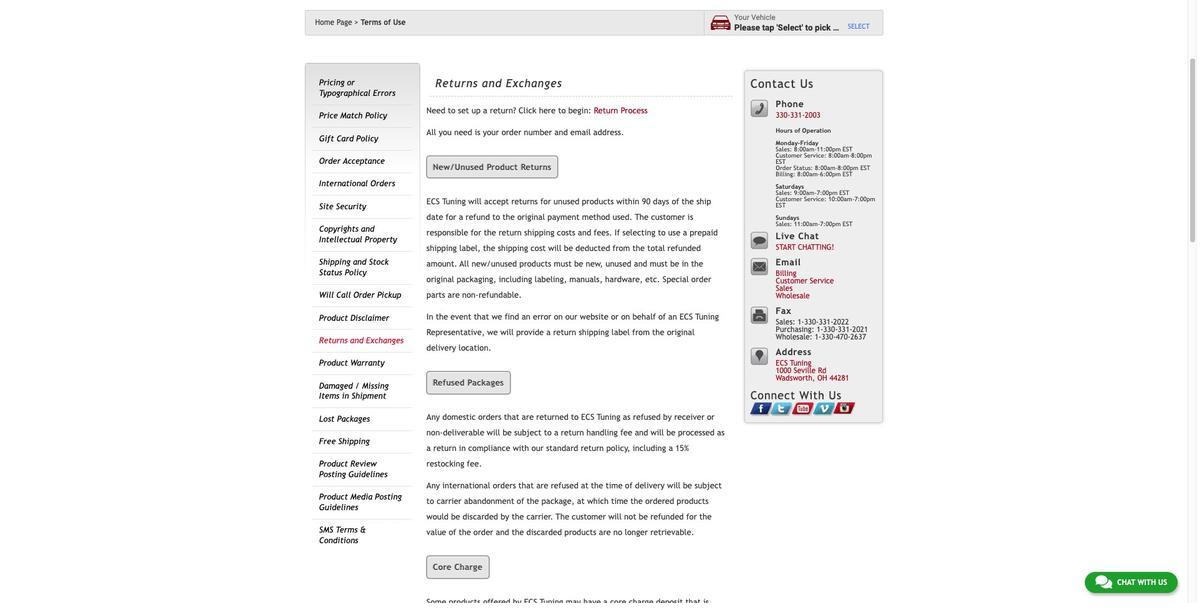 Task type: describe. For each thing, give the bounding box(es) containing it.
be down costs
[[564, 244, 573, 253]]

guidelines for media
[[319, 503, 358, 512]]

refused
[[433, 378, 465, 388]]

1 vertical spatial shipping
[[338, 437, 370, 446]]

15%
[[675, 444, 689, 454]]

begin:
[[568, 106, 591, 115]]

value
[[427, 528, 446, 538]]

330- down 2022 in the bottom of the page
[[821, 333, 836, 342]]

1 horizontal spatial returns
[[435, 76, 478, 90]]

will inside in the event that we find an error on our website or on behalf of an ecs tuning representative, we will provide a return shipping label from the original delivery location.
[[500, 328, 514, 338]]

order acceptance
[[319, 157, 385, 166]]

2 on from the left
[[621, 313, 630, 322]]

be up compliance
[[503, 429, 512, 438]]

including inside any domestic orders that are returned to ecs tuning as refused by receiver or non-deliverable will be subject to a return handling fee and will be processed as a return in compliance with our standard return policy, including a 15% restocking fee.
[[633, 444, 666, 454]]

any international orders that are refused at the time of delivery will be subject to carrier abandonment of the package, at which time the ordered products would be discarded by the carrier. the customer will not be refunded for the value of the order and the discarded products are no longer retrievable.
[[427, 482, 722, 538]]

date
[[427, 213, 443, 222]]

free shipping
[[319, 437, 370, 446]]

deducted
[[576, 244, 610, 253]]

live
[[776, 231, 795, 241]]

copyrights and intellectual property
[[319, 225, 397, 244]]

or inside any domestic orders that are returned to ecs tuning as refused by receiver or non-deliverable will be subject to a return handling fee and will be processed as a return in compliance with our standard return policy, including a 15% restocking fee.
[[707, 413, 715, 422]]

0 vertical spatial is
[[475, 128, 480, 137]]

any for any international orders that are refused at the time of delivery will be subject to carrier abandonment of the package, at which time the ordered products would be discarded by the carrier. the customer will not be refunded for the value of the order and the discarded products are no longer retrievable.
[[427, 482, 440, 491]]

damaged / missing items in shipment
[[319, 381, 389, 401]]

0 horizontal spatial all
[[427, 128, 436, 137]]

error
[[533, 313, 551, 322]]

1 horizontal spatial exchanges
[[506, 76, 562, 90]]

copyrights
[[319, 225, 359, 234]]

phone 330-331-2003
[[776, 98, 821, 120]]

2022
[[833, 318, 849, 327]]

delivery inside any international orders that are refused at the time of delivery will be subject to carrier abandonment of the package, at which time the ordered products would be discarded by the carrier. the customer will not be refunded for the value of the order and the discarded products are no longer retrievable.
[[635, 482, 665, 491]]

1- up wholesale:
[[798, 318, 804, 327]]

2 horizontal spatial 331-
[[838, 326, 852, 334]]

in inside damaged / missing items in shipment
[[342, 392, 349, 401]]

to inside any international orders that are refused at the time of delivery will be subject to carrier abandonment of the package, at which time the ordered products would be discarded by the carrier. the customer will not be refunded for the value of the order and the discarded products are no longer retrievable.
[[427, 497, 434, 507]]

sms
[[319, 526, 333, 535]]

used.
[[613, 213, 633, 222]]

0 vertical spatial unused
[[554, 197, 579, 207]]

cost
[[531, 244, 546, 253]]

packages for refused packages
[[468, 378, 504, 388]]

1 horizontal spatial order
[[353, 291, 375, 300]]

refused packages
[[433, 378, 504, 388]]

or inside pricing or typographical errors
[[347, 78, 355, 88]]

total
[[647, 244, 665, 253]]

any for any domestic orders that are returned to ecs tuning as refused by receiver or non-deliverable will be subject to a return handling fee and will be processed as a return in compliance with our standard return policy, including a 15% restocking fee.
[[427, 413, 440, 422]]

0 vertical spatial we
[[492, 313, 502, 322]]

1 vertical spatial at
[[577, 497, 585, 507]]

ship
[[696, 197, 711, 207]]

gift
[[319, 134, 334, 143]]

1 vertical spatial 8:00pm
[[838, 165, 859, 171]]

policy for gift card policy
[[356, 134, 378, 143]]

order inside ecs tuning will accept returns for unused products within 90 days of the ship date for a refund to the original payment method used. the customer is responsible for the return shipping costs and fees. if selecting to use a prepaid shipping label, the shipping cost will be deducted from the total refunded amount. all new/unused products must be new, unused and must be in the original packaging, including labeling, manuals, hardware, etc.  special order parts are non-refundable.
[[691, 275, 711, 285]]

items
[[319, 392, 339, 401]]

connect with us
[[751, 389, 842, 402]]

return up standard
[[561, 429, 584, 438]]

0 horizontal spatial exchanges
[[366, 336, 404, 345]]

are inside ecs tuning will accept returns for unused products within 90 days of the ship date for a refund to the original payment method used. the customer is responsible for the return shipping costs and fees. if selecting to use a prepaid shipping label, the shipping cost will be deducted from the total refunded amount. all new/unused products must be new, unused and must be in the original packaging, including labeling, manuals, hardware, etc.  special order parts are non-refundable.
[[448, 291, 460, 300]]

billing:
[[776, 171, 795, 178]]

0 horizontal spatial order
[[319, 157, 341, 166]]

intellectual
[[319, 235, 362, 244]]

vehicle
[[840, 22, 867, 32]]

security
[[336, 202, 366, 211]]

amount.
[[427, 260, 457, 269]]

receiver
[[674, 413, 705, 422]]

and inside any domestic orders that are returned to ecs tuning as refused by receiver or non-deliverable will be subject to a return handling fee and will be processed as a return in compliance with our standard return policy, including a 15% restocking fee.
[[635, 429, 648, 438]]

posting for product review posting guidelines
[[319, 470, 346, 479]]

media
[[350, 493, 372, 502]]

payment
[[547, 213, 580, 222]]

abandonment
[[464, 497, 514, 507]]

1 an from the left
[[522, 313, 531, 322]]

tuning inside any domestic orders that are returned to ecs tuning as refused by receiver or non-deliverable will be subject to a return handling fee and will be processed as a return in compliance with our standard return policy, including a 15% restocking fee.
[[597, 413, 620, 422]]

2 must from the left
[[650, 260, 668, 269]]

shipping up cost
[[524, 228, 555, 238]]

us for connect
[[829, 389, 842, 402]]

tuning inside address ecs tuning 1000 seville rd wadsworth, oh 44281
[[790, 359, 812, 368]]

0 vertical spatial as
[[623, 413, 631, 422]]

home page
[[315, 18, 352, 27]]

ecs inside ecs tuning will accept returns for unused products within 90 days of the ship date for a refund to the original payment method used. the customer is responsible for the return shipping costs and fees. if selecting to use a prepaid shipping label, the shipping cost will be deducted from the total refunded amount. all new/unused products must be new, unused and must be in the original packaging, including labeling, manuals, hardware, etc.  special order parts are non-refundable.
[[427, 197, 440, 207]]

wholesale:
[[776, 333, 813, 342]]

to right here
[[558, 106, 566, 115]]

returned
[[536, 413, 569, 422]]

returns
[[511, 197, 538, 207]]

1 horizontal spatial original
[[517, 213, 545, 222]]

your
[[734, 13, 750, 22]]

7:00pm right 9:00am-
[[855, 196, 875, 203]]

email
[[776, 257, 801, 267]]

errors
[[373, 88, 395, 98]]

of right "value"
[[449, 528, 456, 538]]

330- left 2637
[[823, 326, 838, 334]]

for right the returns
[[540, 197, 551, 207]]

be up special
[[670, 260, 679, 269]]

site security link
[[319, 202, 366, 211]]

of right abandonment
[[517, 497, 524, 507]]

and inside any international orders that are refused at the time of delivery will be subject to carrier abandonment of the package, at which time the ordered products would be discarded by the carrier. the customer will not be refunded for the value of the order and the discarded products are no longer retrievable.
[[496, 528, 509, 538]]

policy,
[[606, 444, 630, 454]]

site security
[[319, 202, 366, 211]]

6:00pm
[[820, 171, 841, 178]]

location.
[[459, 344, 491, 353]]

shipping up amount. at the left of page
[[427, 244, 457, 253]]

product warranty link
[[319, 359, 385, 368]]

1 horizontal spatial returns and exchanges
[[435, 76, 562, 90]]

labeling,
[[535, 275, 567, 285]]

1 horizontal spatial with
[[1138, 579, 1156, 587]]

chat with us link
[[1085, 572, 1178, 594]]

to left set
[[448, 106, 456, 115]]

1 vertical spatial as
[[717, 429, 725, 438]]

friday
[[800, 140, 819, 146]]

by inside any international orders that are refused at the time of delivery will be subject to carrier abandonment of the package, at which time the ordered products would be discarded by the carrier. the customer will not be refunded for the value of the order and the discarded products are no longer retrievable.
[[501, 513, 509, 522]]

lost packages
[[319, 414, 370, 424]]

no
[[613, 528, 622, 538]]

domestic
[[442, 413, 476, 422]]

chat inside live chat start chatting!
[[798, 231, 819, 241]]

2 an from the left
[[668, 313, 677, 322]]

2 service: from the top
[[804, 196, 827, 203]]

and down product disclaimer
[[350, 336, 364, 345]]

parts
[[427, 291, 445, 300]]

2 vertical spatial returns
[[319, 336, 348, 345]]

international
[[319, 179, 368, 189]]

provide
[[516, 328, 544, 338]]

subject inside any domestic orders that are returned to ecs tuning as refused by receiver or non-deliverable will be subject to a return handling fee and will be processed as a return in compliance with our standard return policy, including a 15% restocking fee.
[[514, 429, 541, 438]]

products right ordered
[[677, 497, 709, 507]]

8:00am- up status:
[[794, 146, 817, 153]]

refundable.
[[479, 291, 522, 300]]

shipping inside in the event that we find an error on our website or on behalf of an ecs tuning representative, we will provide a return shipping label from the original delivery location.
[[579, 328, 609, 338]]

7:00pm down '6:00pm'
[[817, 190, 838, 196]]

to right returned
[[571, 413, 579, 422]]

damaged
[[319, 381, 353, 391]]

of inside ecs tuning will accept returns for unused products within 90 days of the ship date for a refund to the original payment method used. the customer is responsible for the return shipping costs and fees. if selecting to use a prepaid shipping label, the shipping cost will be deducted from the total refunded amount. all new/unused products must be new, unused and must be in the original packaging, including labeling, manuals, hardware, etc.  special order parts are non-refundable.
[[672, 197, 679, 207]]

and left email
[[554, 128, 568, 137]]

including inside ecs tuning will accept returns for unused products within 90 days of the ship date for a refund to the original payment method used. the customer is responsible for the return shipping costs and fees. if selecting to use a prepaid shipping label, the shipping cost will be deducted from the total refunded amount. all new/unused products must be new, unused and must be in the original packaging, including labeling, manuals, hardware, etc.  special order parts are non-refundable.
[[499, 275, 532, 285]]

for down refund
[[471, 228, 481, 238]]

within
[[616, 197, 639, 207]]

for up responsible
[[446, 213, 456, 222]]

a left refund
[[459, 213, 463, 222]]

pricing or typographical errors
[[319, 78, 395, 98]]

products down "which"
[[564, 528, 596, 538]]

fee.
[[467, 460, 482, 469]]

to down accept
[[492, 213, 500, 222]]

sales link
[[776, 285, 793, 293]]

sundays
[[776, 214, 799, 221]]

status
[[319, 268, 342, 277]]

will left not
[[608, 513, 622, 522]]

shipping and stock status policy link
[[319, 258, 389, 277]]

will up compliance
[[487, 429, 500, 438]]

products up method
[[582, 197, 614, 207]]

from inside ecs tuning will accept returns for unused products within 90 days of the ship date for a refund to the original payment method used. the customer is responsible for the return shipping costs and fees. if selecting to use a prepaid shipping label, the shipping cost will be deducted from the total refunded amount. all new/unused products must be new, unused and must be in the original packaging, including labeling, manuals, hardware, etc.  special order parts are non-refundable.
[[613, 244, 630, 253]]

will right cost
[[548, 244, 562, 253]]

terms of use
[[361, 18, 406, 27]]

330- up wholesale:
[[804, 318, 819, 327]]

refund
[[466, 213, 490, 222]]

customer inside any international orders that are refused at the time of delivery will be subject to carrier abandonment of the package, at which time the ordered products would be discarded by the carrier. the customer will not be refunded for the value of the order and the discarded products are no longer retrievable.
[[572, 513, 606, 522]]

7:00pm down 10:00am-
[[820, 221, 841, 228]]

will up ordered
[[667, 482, 681, 491]]

need
[[427, 106, 445, 115]]

use
[[668, 228, 680, 238]]

card
[[336, 134, 354, 143]]

1- right wholesale:
[[815, 333, 822, 342]]

policy inside shipping and stock status policy
[[345, 268, 367, 277]]

product for product warranty
[[319, 359, 348, 368]]

saturdays
[[776, 183, 804, 190]]

all you need is your order number and email address.
[[427, 128, 624, 137]]

the inside ecs tuning will accept returns for unused products within 90 days of the ship date for a refund to the original payment method used. the customer is responsible for the return shipping costs and fees. if selecting to use a prepaid shipping label, the shipping cost will be deducted from the total refunded amount. all new/unused products must be new, unused and must be in the original packaging, including labeling, manuals, hardware, etc.  special order parts are non-refundable.
[[635, 213, 649, 222]]

in inside any domestic orders that are returned to ecs tuning as refused by receiver or non-deliverable will be subject to a return handling fee and will be processed as a return in compliance with our standard return policy, including a 15% restocking fee.
[[459, 444, 466, 454]]

2637
[[851, 333, 866, 342]]

representative,
[[427, 328, 485, 338]]

of left use
[[384, 18, 391, 27]]

2 sales: from the top
[[776, 190, 792, 196]]

ecs inside address ecs tuning 1000 seville rd wadsworth, oh 44281
[[776, 359, 788, 368]]

1 horizontal spatial 331-
[[819, 318, 833, 327]]

from inside in the event that we find an error on our website or on behalf of an ecs tuning representative, we will provide a return shipping label from the original delivery location.
[[632, 328, 650, 338]]

be up 15%
[[667, 429, 676, 438]]

be down carrier
[[451, 513, 460, 522]]

and up return?
[[482, 76, 502, 90]]

sms terms & conditions
[[319, 526, 366, 545]]

will up refund
[[468, 197, 482, 207]]

for inside any international orders that are refused at the time of delivery will be subject to carrier abandonment of the package, at which time the ordered products would be discarded by the carrier. the customer will not be refunded for the value of the order and the discarded products are no longer retrievable.
[[686, 513, 697, 522]]

your vehicle please tap 'select' to pick a vehicle
[[734, 13, 867, 32]]

carrier
[[437, 497, 462, 507]]

1000
[[776, 367, 792, 376]]

process
[[621, 106, 648, 115]]

and inside copyrights and intellectual property
[[361, 225, 374, 234]]

that for the
[[519, 482, 534, 491]]

match
[[340, 111, 363, 121]]

product for product review posting guidelines
[[319, 460, 348, 469]]

1 vertical spatial chat
[[1117, 579, 1136, 587]]

a up restocking
[[427, 444, 431, 454]]

0 vertical spatial order
[[502, 128, 521, 137]]

label,
[[459, 244, 481, 253]]

8:00am- up '6:00pm'
[[828, 152, 851, 159]]

a down returned
[[554, 429, 558, 438]]

a inside your vehicle please tap 'select' to pick a vehicle
[[833, 22, 838, 32]]

and up etc.
[[634, 260, 647, 269]]

refunded inside ecs tuning will accept returns for unused products within 90 days of the ship date for a refund to the original payment method used. the customer is responsible for the return shipping costs and fees. if selecting to use a prepaid shipping label, the shipping cost will be deducted from the total refunded amount. all new/unused products must be new, unused and must be in the original packaging, including labeling, manuals, hardware, etc.  special order parts are non-refundable.
[[667, 244, 701, 253]]

copyrights and intellectual property link
[[319, 225, 397, 244]]

shipping up new/unused
[[498, 244, 528, 253]]

return inside ecs tuning will accept returns for unused products within 90 days of the ship date for a refund to the original payment method used. the customer is responsible for the return shipping costs and fees. if selecting to use a prepaid shipping label, the shipping cost will be deducted from the total refunded amount. all new/unused products must be new, unused and must be in the original packaging, including labeling, manuals, hardware, etc.  special order parts are non-refundable.
[[499, 228, 522, 238]]

you
[[439, 128, 452, 137]]

products down cost
[[519, 260, 551, 269]]

or inside in the event that we find an error on our website or on behalf of an ecs tuning representative, we will provide a return shipping label from the original delivery location.
[[611, 313, 619, 322]]

a right use
[[683, 228, 687, 238]]

non- inside ecs tuning will accept returns for unused products within 90 days of the ship date for a refund to the original payment method used. the customer is responsible for the return shipping costs and fees. if selecting to use a prepaid shipping label, the shipping cost will be deducted from the total refunded amount. all new/unused products must be new, unused and must be in the original packaging, including labeling, manuals, hardware, etc.  special order parts are non-refundable.
[[462, 291, 479, 300]]

0 vertical spatial terms
[[361, 18, 382, 27]]

1 customer from the top
[[776, 152, 802, 159]]

service
[[810, 277, 834, 286]]

that for representative,
[[474, 313, 489, 322]]

and up deducted
[[578, 228, 591, 238]]

0 vertical spatial at
[[581, 482, 589, 491]]

lost packages link
[[319, 414, 370, 424]]

guidelines for review
[[348, 470, 388, 479]]

purchasing:
[[776, 326, 814, 334]]



Task type: locate. For each thing, give the bounding box(es) containing it.
unused up payment
[[554, 197, 579, 207]]

please
[[734, 22, 760, 32]]

any inside any domestic orders that are returned to ecs tuning as refused by receiver or non-deliverable will be subject to a return handling fee and will be processed as a return in compliance with our standard return policy, including a 15% restocking fee.
[[427, 413, 440, 422]]

in inside ecs tuning will accept returns for unused products within 90 days of the ship date for a refund to the original payment method used. the customer is responsible for the return shipping costs and fees. if selecting to use a prepaid shipping label, the shipping cost will be deducted from the total refunded amount. all new/unused products must be new, unused and must be in the original packaging, including labeling, manuals, hardware, etc.  special order parts are non-refundable.
[[682, 260, 689, 269]]

at up "which"
[[581, 482, 589, 491]]

with right comments image
[[1138, 579, 1156, 587]]

return down handling
[[581, 444, 604, 454]]

1 vertical spatial any
[[427, 482, 440, 491]]

select link
[[848, 22, 870, 31]]

1 vertical spatial our
[[532, 444, 544, 454]]

our inside in the event that we find an error on our website or on behalf of an ecs tuning representative, we will provide a return shipping label from the original delivery location.
[[565, 313, 577, 322]]

sales: down billing:
[[776, 190, 792, 196]]

0 horizontal spatial returns
[[319, 336, 348, 345]]

sales:
[[776, 146, 792, 153], [776, 190, 792, 196], [776, 221, 792, 228], [776, 318, 795, 327]]

product down free
[[319, 460, 348, 469]]

1 vertical spatial refunded
[[650, 513, 684, 522]]

1 vertical spatial we
[[487, 328, 498, 338]]

orders for will
[[478, 413, 502, 422]]

3 customer from the top
[[776, 277, 808, 286]]

2 horizontal spatial or
[[707, 413, 715, 422]]

refunded up the retrievable. on the bottom of page
[[650, 513, 684, 522]]

policy
[[365, 111, 387, 121], [356, 134, 378, 143], [345, 268, 367, 277]]

product inside product review posting guidelines
[[319, 460, 348, 469]]

compliance
[[468, 444, 510, 454]]

product
[[487, 163, 518, 172], [319, 313, 348, 323], [319, 359, 348, 368], [319, 460, 348, 469], [319, 493, 348, 502]]

policy down errors
[[365, 111, 387, 121]]

order acceptance link
[[319, 157, 385, 166]]

order right your
[[502, 128, 521, 137]]

1- left 2022 in the bottom of the page
[[817, 326, 823, 334]]

terms inside sms terms & conditions
[[336, 526, 358, 535]]

1 vertical spatial including
[[633, 444, 666, 454]]

posting inside product review posting guidelines
[[319, 470, 346, 479]]

2 vertical spatial in
[[459, 444, 466, 454]]

1 vertical spatial us
[[829, 389, 842, 402]]

0 horizontal spatial discarded
[[463, 513, 498, 522]]

return?
[[490, 106, 516, 115]]

guidelines inside the product media posting guidelines
[[319, 503, 358, 512]]

2 horizontal spatial returns
[[521, 163, 552, 172]]

0 vertical spatial chat
[[798, 231, 819, 241]]

service: down friday
[[804, 152, 827, 159]]

1 vertical spatial all
[[460, 260, 469, 269]]

posting right media
[[375, 493, 402, 502]]

of inside the "hours of operation monday-friday sales: 8:00am-11:00pm est customer service: 8:00am-8:00pm est order status: 8:00am-8:00pm est billing: 8:00am-6:00pm est saturdays sales: 9:00am-7:00pm est customer service: 10:00am-7:00pm est sundays sales: 11:00am-7:00pm est"
[[795, 127, 800, 134]]

1 vertical spatial order
[[691, 275, 711, 285]]

product for product disclaimer
[[319, 313, 348, 323]]

orders inside any international orders that are refused at the time of delivery will be subject to carrier abandonment of the package, at which time the ordered products would be discarded by the carrier. the customer will not be refunded for the value of the order and the discarded products are no longer retrievable.
[[493, 482, 516, 491]]

packages for lost packages
[[337, 414, 370, 424]]

2 customer from the top
[[776, 196, 802, 203]]

that inside any domestic orders that are returned to ecs tuning as refused by receiver or non-deliverable will be subject to a return handling fee and will be processed as a return in compliance with our standard return policy, including a 15% restocking fee.
[[504, 413, 519, 422]]

subject down returned
[[514, 429, 541, 438]]

any inside any international orders that are refused at the time of delivery will be subject to carrier abandonment of the package, at which time the ordered products would be discarded by the carrier. the customer will not be refunded for the value of the order and the discarded products are no longer retrievable.
[[427, 482, 440, 491]]

0 horizontal spatial us
[[800, 77, 814, 90]]

contact
[[751, 77, 796, 90]]

0 vertical spatial all
[[427, 128, 436, 137]]

0 vertical spatial our
[[565, 313, 577, 322]]

monday-
[[776, 140, 800, 146]]

site
[[319, 202, 334, 211]]

a down error
[[546, 328, 551, 338]]

price match policy link
[[319, 111, 387, 121]]

by down abandonment
[[501, 513, 509, 522]]

order inside any international orders that are refused at the time of delivery will be subject to carrier abandonment of the package, at which time the ordered products would be discarded by the carrier. the customer will not be refunded for the value of the order and the discarded products are no longer retrievable.
[[473, 528, 493, 538]]

0 horizontal spatial refused
[[551, 482, 578, 491]]

product up 'damaged'
[[319, 359, 348, 368]]

1 horizontal spatial terms
[[361, 18, 382, 27]]

is left your
[[475, 128, 480, 137]]

price
[[319, 111, 338, 121]]

2 vertical spatial customer
[[776, 277, 808, 286]]

wholesale link
[[776, 292, 810, 301]]

0 horizontal spatial posting
[[319, 470, 346, 479]]

need to set up a return?  click here to begin: return process
[[427, 106, 648, 115]]

product for product media posting guidelines
[[319, 493, 348, 502]]

returns up set
[[435, 76, 478, 90]]

1 vertical spatial policy
[[356, 134, 378, 143]]

2 horizontal spatial order
[[691, 275, 711, 285]]

1 vertical spatial in
[[342, 392, 349, 401]]

1 horizontal spatial is
[[688, 213, 693, 222]]

2 horizontal spatial order
[[776, 165, 792, 171]]

1 vertical spatial delivery
[[635, 482, 665, 491]]

will right fee
[[651, 429, 664, 438]]

that inside in the event that we find an error on our website or on behalf of an ecs tuning representative, we will provide a return shipping label from the original delivery location.
[[474, 313, 489, 322]]

connect
[[751, 389, 796, 402]]

1 vertical spatial unused
[[606, 260, 631, 269]]

order down the "gift"
[[319, 157, 341, 166]]

return right "provide"
[[553, 328, 576, 338]]

is up prepaid
[[688, 213, 693, 222]]

1 sales: from the top
[[776, 146, 792, 153]]

will
[[468, 197, 482, 207], [548, 244, 562, 253], [500, 328, 514, 338], [487, 429, 500, 438], [651, 429, 664, 438], [667, 482, 681, 491], [608, 513, 622, 522]]

1 on from the left
[[554, 313, 563, 322]]

0 vertical spatial customer
[[776, 152, 802, 159]]

3 sales: from the top
[[776, 221, 792, 228]]

return down accept
[[499, 228, 522, 238]]

return inside in the event that we find an error on our website or on behalf of an ecs tuning representative, we will provide a return shipping label from the original delivery location.
[[553, 328, 576, 338]]

1 vertical spatial that
[[504, 413, 519, 422]]

0 vertical spatial by
[[663, 413, 672, 422]]

1 horizontal spatial or
[[611, 313, 619, 322]]

1 vertical spatial original
[[427, 275, 454, 285]]

2 vertical spatial original
[[667, 328, 695, 338]]

0 vertical spatial policy
[[365, 111, 387, 121]]

product inside the product media posting guidelines
[[319, 493, 348, 502]]

phone
[[776, 98, 804, 109]]

delivery down representative,
[[427, 344, 456, 353]]

days
[[653, 197, 669, 207]]

of right the hours
[[795, 127, 800, 134]]

or up the processed
[[707, 413, 715, 422]]

&
[[360, 526, 366, 535]]

in
[[427, 313, 433, 322]]

to inside your vehicle please tap 'select' to pick a vehicle
[[805, 22, 813, 32]]

and down abandonment
[[496, 528, 509, 538]]

non- down domestic at left bottom
[[427, 429, 443, 438]]

order down abandonment
[[473, 528, 493, 538]]

0 horizontal spatial non-
[[427, 429, 443, 438]]

the down package,
[[556, 513, 569, 522]]

0 horizontal spatial returns and exchanges
[[319, 336, 404, 345]]

time up not
[[611, 497, 628, 507]]

comments image
[[1095, 575, 1112, 590]]

0 horizontal spatial chat
[[798, 231, 819, 241]]

with
[[513, 444, 529, 454], [1138, 579, 1156, 587]]

service: left 10:00am-
[[804, 196, 827, 203]]

warranty
[[350, 359, 385, 368]]

2 any from the top
[[427, 482, 440, 491]]

0 vertical spatial delivery
[[427, 344, 456, 353]]

330- inside phone 330-331-2003
[[776, 111, 790, 120]]

1 any from the top
[[427, 413, 440, 422]]

by inside any domestic orders that are returned to ecs tuning as refused by receiver or non-deliverable will be subject to a return handling fee and will be processed as a return in compliance with our standard return policy, including a 15% restocking fee.
[[663, 413, 672, 422]]

11:00pm
[[817, 146, 841, 153]]

to down returned
[[544, 429, 552, 438]]

refused left receiver
[[633, 413, 661, 422]]

0 vertical spatial with
[[513, 444, 529, 454]]

and right fee
[[635, 429, 648, 438]]

8:00am- down the 11:00pm
[[815, 165, 838, 171]]

10:00am-
[[828, 196, 855, 203]]

of inside in the event that we find an error on our website or on behalf of an ecs tuning representative, we will provide a return shipping label from the original delivery location.
[[658, 313, 666, 322]]

0 vertical spatial time
[[606, 482, 623, 491]]

be right not
[[639, 513, 648, 522]]

ecs up date
[[427, 197, 440, 207]]

4 sales: from the top
[[776, 318, 795, 327]]

that inside any international orders that are refused at the time of delivery will be subject to carrier abandonment of the package, at which time the ordered products would be discarded by the carrier. the customer will not be refunded for the value of the order and the discarded products are no longer retrievable.
[[519, 482, 534, 491]]

44281
[[830, 374, 849, 383]]

refunded down use
[[667, 244, 701, 253]]

8:00am- up 9:00am-
[[797, 171, 820, 178]]

est
[[843, 146, 853, 153], [776, 158, 786, 165], [860, 165, 870, 171], [843, 171, 853, 178], [839, 190, 849, 196], [776, 202, 786, 209], [843, 221, 853, 228]]

carrier.
[[526, 513, 553, 522]]

not
[[624, 513, 636, 522]]

our left website
[[565, 313, 577, 322]]

terms up the conditions
[[336, 526, 358, 535]]

guidelines
[[348, 470, 388, 479], [319, 503, 358, 512]]

return
[[499, 228, 522, 238], [553, 328, 576, 338], [561, 429, 584, 438], [433, 444, 457, 454], [581, 444, 604, 454]]

2 vertical spatial or
[[707, 413, 715, 422]]

order inside the "hours of operation monday-friday sales: 8:00am-11:00pm est customer service: 8:00am-8:00pm est order status: 8:00am-8:00pm est billing: 8:00am-6:00pm est saturdays sales: 9:00am-7:00pm est customer service: 10:00am-7:00pm est sundays sales: 11:00am-7:00pm est"
[[776, 165, 792, 171]]

tuning inside ecs tuning will accept returns for unused products within 90 days of the ship date for a refund to the original payment method used. the customer is responsible for the return shipping costs and fees. if selecting to use a prepaid shipping label, the shipping cost will be deducted from the total refunded amount. all new/unused products must be new, unused and must be in the original packaging, including labeling, manuals, hardware, etc.  special order parts are non-refundable.
[[442, 197, 466, 207]]

ecs inside any domestic orders that are returned to ecs tuning as refused by receiver or non-deliverable will be subject to a return handling fee and will be processed as a return in compliance with our standard return policy, including a 15% restocking fee.
[[581, 413, 594, 422]]

sales
[[776, 285, 793, 293]]

must up labeling,
[[554, 260, 572, 269]]

product down will
[[319, 313, 348, 323]]

chat with us
[[1117, 579, 1167, 587]]

in down deliverable
[[459, 444, 466, 454]]

seville
[[794, 367, 816, 376]]

tuning
[[442, 197, 466, 207], [695, 313, 719, 322], [790, 359, 812, 368], [597, 413, 620, 422]]

0 vertical spatial in
[[682, 260, 689, 269]]

us for chat
[[1158, 579, 1167, 587]]

start chatting! link
[[776, 243, 834, 252]]

policy for price match policy
[[365, 111, 387, 121]]

2 vertical spatial policy
[[345, 268, 367, 277]]

1 vertical spatial customer
[[776, 196, 802, 203]]

original
[[517, 213, 545, 222], [427, 275, 454, 285], [667, 328, 695, 338]]

terms
[[361, 18, 382, 27], [336, 526, 358, 535]]

including up refundable.
[[499, 275, 532, 285]]

1 vertical spatial discarded
[[526, 528, 562, 538]]

0 horizontal spatial an
[[522, 313, 531, 322]]

0 horizontal spatial is
[[475, 128, 480, 137]]

customer up use
[[651, 213, 685, 222]]

terms right page
[[361, 18, 382, 27]]

orders inside any domestic orders that are returned to ecs tuning as refused by receiver or non-deliverable will be subject to a return handling fee and will be processed as a return in compliance with our standard return policy, including a 15% restocking fee.
[[478, 413, 502, 422]]

a inside in the event that we find an error on our website or on behalf of an ecs tuning representative, we will provide a return shipping label from the original delivery location.
[[546, 328, 551, 338]]

event
[[451, 313, 471, 322]]

ecs
[[427, 197, 440, 207], [680, 313, 693, 322], [776, 359, 788, 368], [581, 413, 594, 422]]

2 vertical spatial order
[[473, 528, 493, 538]]

a right up
[[483, 106, 487, 115]]

conditions
[[319, 536, 358, 545]]

0 horizontal spatial terms
[[336, 526, 358, 535]]

that up compliance
[[504, 413, 519, 422]]

1 horizontal spatial must
[[650, 260, 668, 269]]

1 horizontal spatial delivery
[[635, 482, 665, 491]]

1 horizontal spatial as
[[717, 429, 725, 438]]

or up label on the bottom right of the page
[[611, 313, 619, 322]]

0 horizontal spatial packages
[[337, 414, 370, 424]]

1 horizontal spatial from
[[632, 328, 650, 338]]

sales: down fax
[[776, 318, 795, 327]]

return up restocking
[[433, 444, 457, 454]]

2 horizontal spatial original
[[667, 328, 695, 338]]

and inside shipping and stock status policy
[[353, 258, 366, 267]]

are left no
[[599, 528, 611, 538]]

returns up the "product warranty" link
[[319, 336, 348, 345]]

standard
[[546, 444, 578, 454]]

return
[[594, 106, 618, 115]]

in down 'damaged'
[[342, 392, 349, 401]]

0 vertical spatial customer
[[651, 213, 685, 222]]

tuning inside in the event that we find an error on our website or on behalf of an ecs tuning representative, we will provide a return shipping label from the original delivery location.
[[695, 313, 719, 322]]

a left 15%
[[669, 444, 673, 454]]

0 vertical spatial including
[[499, 275, 532, 285]]

'select'
[[777, 22, 803, 32]]

guidelines down media
[[319, 503, 358, 512]]

including right policy,
[[633, 444, 666, 454]]

all left you
[[427, 128, 436, 137]]

product left media
[[319, 493, 348, 502]]

1 horizontal spatial customer
[[651, 213, 685, 222]]

0 vertical spatial subject
[[514, 429, 541, 438]]

0 vertical spatial 8:00pm
[[851, 152, 872, 159]]

chat down 11:00am-
[[798, 231, 819, 241]]

refused inside any international orders that are refused at the time of delivery will be subject to carrier abandonment of the package, at which time the ordered products would be discarded by the carrier. the customer will not be refunded for the value of the order and the discarded products are no longer retrievable.
[[551, 482, 578, 491]]

shipping down website
[[579, 328, 609, 338]]

of up not
[[625, 482, 633, 491]]

refunded inside any international orders that are refused at the time of delivery will be subject to carrier abandonment of the package, at which time the ordered products would be discarded by the carrier. the customer will not be refunded for the value of the order and the discarded products are no longer retrievable.
[[650, 513, 684, 522]]

331-
[[790, 111, 805, 120], [819, 318, 833, 327], [838, 326, 852, 334]]

shipping inside shipping and stock status policy
[[319, 258, 351, 267]]

delivery inside in the event that we find an error on our website or on behalf of an ecs tuning representative, we will provide a return shipping label from the original delivery location.
[[427, 344, 456, 353]]

1 horizontal spatial posting
[[375, 493, 402, 502]]

1 horizontal spatial refused
[[633, 413, 661, 422]]

returns and exchanges
[[435, 76, 562, 90], [319, 336, 404, 345]]

website
[[580, 313, 609, 322]]

core charge
[[433, 563, 483, 572]]

products
[[582, 197, 614, 207], [519, 260, 551, 269], [677, 497, 709, 507], [564, 528, 596, 538]]

customer inside email billing customer service sales wholesale
[[776, 277, 808, 286]]

subject inside any international orders that are refused at the time of delivery will be subject to carrier abandonment of the package, at which time the ordered products would be discarded by the carrier. the customer will not be refunded for the value of the order and the discarded products are no longer retrievable.
[[695, 482, 722, 491]]

hours
[[776, 127, 793, 134]]

with inside any domestic orders that are returned to ecs tuning as refused by receiver or non-deliverable will be subject to a return handling fee and will be processed as a return in compliance with our standard return policy, including a 15% restocking fee.
[[513, 444, 529, 454]]

international orders
[[319, 179, 395, 189]]

1 vertical spatial or
[[611, 313, 619, 322]]

use
[[393, 18, 406, 27]]

1 vertical spatial non-
[[427, 429, 443, 438]]

1 service: from the top
[[804, 152, 827, 159]]

be down 15%
[[683, 482, 692, 491]]

as up fee
[[623, 413, 631, 422]]

international orders link
[[319, 179, 395, 189]]

our inside any domestic orders that are returned to ecs tuning as refused by receiver or non-deliverable will be subject to a return handling fee and will be processed as a return in compliance with our standard return policy, including a 15% restocking fee.
[[532, 444, 544, 454]]

in up special
[[682, 260, 689, 269]]

7:00pm
[[817, 190, 838, 196], [855, 196, 875, 203], [820, 221, 841, 228]]

product review posting guidelines
[[319, 460, 388, 479]]

refused inside any domestic orders that are returned to ecs tuning as refused by receiver or non-deliverable will be subject to a return handling fee and will be processed as a return in compliance with our standard return policy, including a 15% restocking fee.
[[633, 413, 661, 422]]

0 horizontal spatial delivery
[[427, 344, 456, 353]]

original down amount. at the left of page
[[427, 275, 454, 285]]

must
[[554, 260, 572, 269], [650, 260, 668, 269]]

1 horizontal spatial our
[[565, 313, 577, 322]]

1 vertical spatial with
[[1138, 579, 1156, 587]]

0 horizontal spatial or
[[347, 78, 355, 88]]

0 horizontal spatial on
[[554, 313, 563, 322]]

customer inside ecs tuning will accept returns for unused products within 90 days of the ship date for a refund to the original payment method used. the customer is responsible for the return shipping costs and fees. if selecting to use a prepaid shipping label, the shipping cost will be deducted from the total refunded amount. all new/unused products must be new, unused and must be in the original packaging, including labeling, manuals, hardware, etc.  special order parts are non-refundable.
[[651, 213, 685, 222]]

label
[[612, 328, 630, 338]]

we
[[492, 313, 502, 322], [487, 328, 498, 338]]

is inside ecs tuning will accept returns for unused products within 90 days of the ship date for a refund to the original payment method used. the customer is responsible for the return shipping costs and fees. if selecting to use a prepaid shipping label, the shipping cost will be deducted from the total refunded amount. all new/unused products must be new, unused and must be in the original packaging, including labeling, manuals, hardware, etc.  special order parts are non-refundable.
[[688, 213, 693, 222]]

operation
[[802, 127, 831, 134]]

returns and exchanges up warranty
[[319, 336, 404, 345]]

property
[[365, 235, 397, 244]]

by left receiver
[[663, 413, 672, 422]]

orders for abandonment
[[493, 482, 516, 491]]

all inside ecs tuning will accept returns for unused products within 90 days of the ship date for a refund to the original payment method used. the customer is responsible for the return shipping costs and fees. if selecting to use a prepaid shipping label, the shipping cost will be deducted from the total refunded amount. all new/unused products must be new, unused and must be in the original packaging, including labeling, manuals, hardware, etc.  special order parts are non-refundable.
[[460, 260, 469, 269]]

0 vertical spatial refunded
[[667, 244, 701, 253]]

from down behalf
[[632, 328, 650, 338]]

at left "which"
[[577, 497, 585, 507]]

time up "which"
[[606, 482, 623, 491]]

non- inside any domestic orders that are returned to ecs tuning as refused by receiver or non-deliverable will be subject to a return handling fee and will be processed as a return in compliance with our standard return policy, including a 15% restocking fee.
[[427, 429, 443, 438]]

1 horizontal spatial all
[[460, 260, 469, 269]]

be left new,
[[574, 260, 583, 269]]

0 horizontal spatial subject
[[514, 429, 541, 438]]

to left use
[[658, 228, 666, 238]]

handling
[[587, 429, 618, 438]]

0 vertical spatial shipping
[[319, 258, 351, 267]]

order
[[502, 128, 521, 137], [691, 275, 711, 285], [473, 528, 493, 538]]

0 horizontal spatial in
[[342, 392, 349, 401]]

that for subject
[[504, 413, 519, 422]]

2 horizontal spatial in
[[682, 260, 689, 269]]

0 horizontal spatial by
[[501, 513, 509, 522]]

1 horizontal spatial packages
[[468, 378, 504, 388]]

review
[[350, 460, 377, 469]]

the inside any international orders that are refused at the time of delivery will be subject to carrier abandonment of the package, at which time the ordered products would be discarded by the carrier. the customer will not be refunded for the value of the order and the discarded products are no longer retrievable.
[[556, 513, 569, 522]]

sales: inside fax sales: 1-330-331-2022 purchasing: 1-330-331-2021 wholesale: 1-330-470-2637
[[776, 318, 795, 327]]

orders
[[478, 413, 502, 422], [493, 482, 516, 491]]

are
[[448, 291, 460, 300], [522, 413, 534, 422], [536, 482, 548, 491], [599, 528, 611, 538]]

for up the retrievable. on the bottom of page
[[686, 513, 697, 522]]

we up location.
[[487, 328, 498, 338]]

1 vertical spatial time
[[611, 497, 628, 507]]

fax
[[776, 305, 792, 316]]

posting for product media posting guidelines
[[375, 493, 402, 502]]

ecs inside in the event that we find an error on our website or on behalf of an ecs tuning representative, we will provide a return shipping label from the original delivery location.
[[680, 313, 693, 322]]

any domestic orders that are returned to ecs tuning as refused by receiver or non-deliverable will be subject to a return handling fee and will be processed as a return in compliance with our standard return policy, including a 15% restocking fee.
[[427, 413, 725, 469]]

and left stock
[[353, 258, 366, 267]]

product warranty
[[319, 359, 385, 368]]

non- down packaging,
[[462, 291, 479, 300]]

customer
[[776, 152, 802, 159], [776, 196, 802, 203], [776, 277, 808, 286]]

posting inside the product media posting guidelines
[[375, 493, 402, 502]]

original inside in the event that we find an error on our website or on behalf of an ecs tuning representative, we will provide a return shipping label from the original delivery location.
[[667, 328, 695, 338]]

our left standard
[[532, 444, 544, 454]]

1 must from the left
[[554, 260, 572, 269]]

0 vertical spatial orders
[[478, 413, 502, 422]]

are up package,
[[536, 482, 548, 491]]

331- inside phone 330-331-2003
[[790, 111, 805, 120]]

product up accept
[[487, 163, 518, 172]]

of right days
[[672, 197, 679, 207]]

subject
[[514, 429, 541, 438], [695, 482, 722, 491]]

1 vertical spatial orders
[[493, 482, 516, 491]]

0 vertical spatial refused
[[633, 413, 661, 422]]

an right find
[[522, 313, 531, 322]]

from
[[613, 244, 630, 253], [632, 328, 650, 338]]

retrievable.
[[650, 528, 694, 538]]

to up would
[[427, 497, 434, 507]]

returns and exchanges link
[[319, 336, 404, 345]]

will call order pickup
[[319, 291, 401, 300]]

including
[[499, 275, 532, 285], [633, 444, 666, 454]]

1 vertical spatial returns and exchanges
[[319, 336, 404, 345]]

orders
[[370, 179, 395, 189]]

0 vertical spatial packages
[[468, 378, 504, 388]]

1 vertical spatial refused
[[551, 482, 578, 491]]

1 vertical spatial service:
[[804, 196, 827, 203]]

0 vertical spatial from
[[613, 244, 630, 253]]

new,
[[586, 260, 603, 269]]

lost
[[319, 414, 335, 424]]

are inside any domestic orders that are returned to ecs tuning as refused by receiver or non-deliverable will be subject to a return handling fee and will be processed as a return in compliance with our standard return policy, including a 15% restocking fee.
[[522, 413, 534, 422]]

90
[[642, 197, 651, 207]]

8:00pm
[[851, 152, 872, 159], [838, 165, 859, 171]]

1 horizontal spatial in
[[459, 444, 466, 454]]

guidelines inside product review posting guidelines
[[348, 470, 388, 479]]

returns and exchanges up return?
[[435, 76, 562, 90]]

by
[[663, 413, 672, 422], [501, 513, 509, 522]]

chat right comments image
[[1117, 579, 1136, 587]]

1 horizontal spatial on
[[621, 313, 630, 322]]

the up selecting
[[635, 213, 649, 222]]

acceptance
[[343, 157, 385, 166]]

any up carrier
[[427, 482, 440, 491]]

stock
[[369, 258, 389, 267]]



Task type: vqa. For each thing, say whether or not it's contained in the screenshot.
2nd 50% from the top
no



